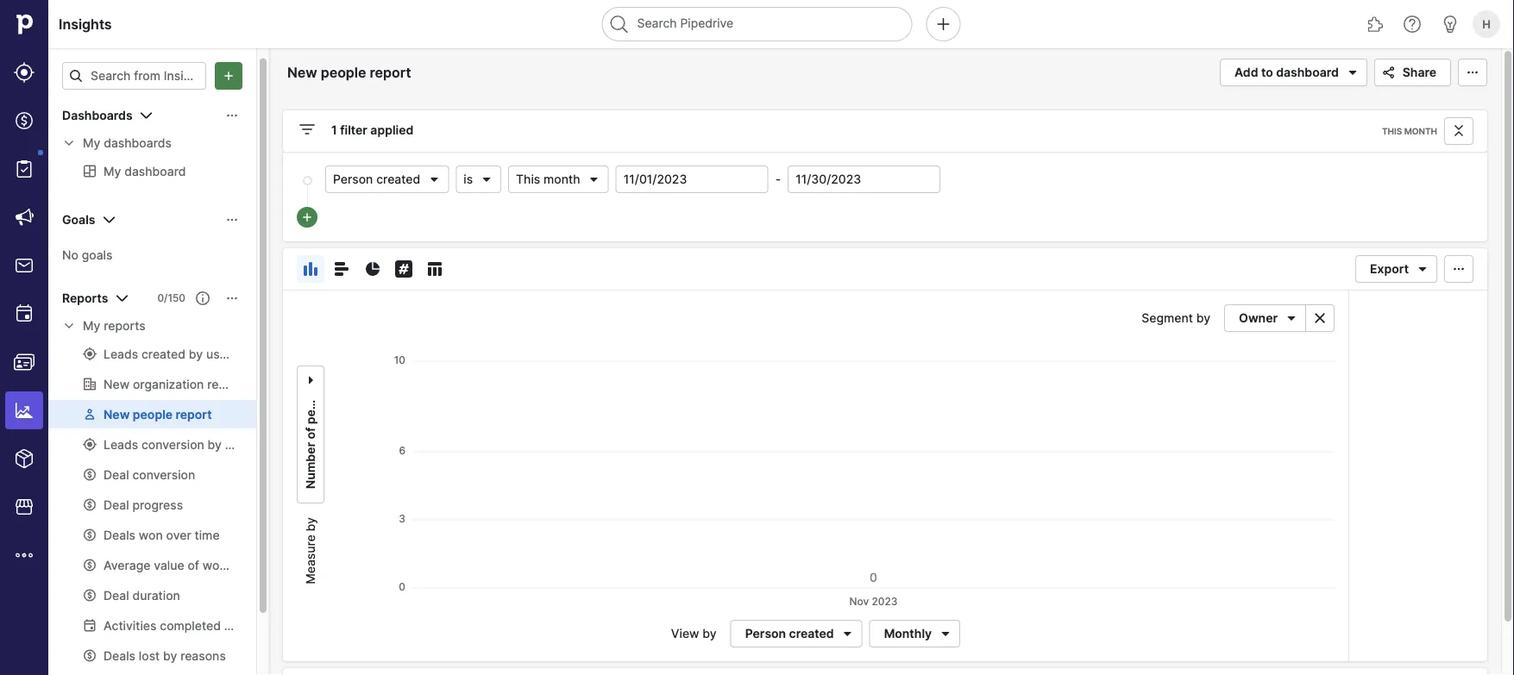 Task type: locate. For each thing, give the bounding box(es) containing it.
person inside popup button
[[333, 172, 373, 187]]

dashboards inside button
[[62, 108, 133, 123]]

1 vertical spatial month
[[544, 172, 580, 187]]

color primary inverted image
[[218, 69, 239, 83], [300, 211, 314, 224]]

my reports
[[83, 319, 145, 334]]

1 my from the top
[[83, 136, 100, 151]]

this down share button
[[1382, 126, 1402, 136]]

0 vertical spatial created
[[376, 172, 420, 187]]

color primary image inside number of people button
[[304, 370, 318, 391]]

more image
[[14, 545, 35, 566]]

1 vertical spatial dashboards
[[104, 136, 172, 151]]

this month
[[1382, 126, 1438, 136], [516, 172, 580, 187]]

by right view
[[703, 627, 717, 642]]

this month right is popup button
[[516, 172, 580, 187]]

this month down share button
[[1382, 126, 1438, 136]]

Search from Insights text field
[[62, 62, 206, 90]]

0/150
[[157, 292, 186, 305]]

share
[[1403, 65, 1437, 80]]

add
[[1235, 65, 1258, 80]]

this month inside popup button
[[516, 172, 580, 187]]

0 vertical spatial color secondary image
[[62, 136, 76, 150]]

0 horizontal spatial created
[[376, 172, 420, 187]]

1 horizontal spatial this
[[1382, 126, 1402, 136]]

0 vertical spatial month
[[1405, 126, 1438, 136]]

color primary image inside the owner button
[[1281, 311, 1302, 325]]

0 vertical spatial person created
[[333, 172, 420, 187]]

by for measure by
[[303, 518, 318, 532]]

color primary image inside dashboards button
[[225, 109, 239, 123]]

goals
[[62, 213, 95, 227], [82, 248, 113, 262]]

my for my dashboards
[[83, 136, 100, 151]]

1 vertical spatial this month
[[516, 172, 580, 187]]

1 vertical spatial reports
[[104, 319, 145, 334]]

color primary image inside monthly button
[[935, 627, 956, 641]]

view
[[671, 627, 699, 642]]

created inside person created button
[[789, 627, 834, 642]]

color primary image inside export button
[[1413, 262, 1433, 276]]

0 horizontal spatial by
[[303, 518, 318, 532]]

month
[[1405, 126, 1438, 136], [544, 172, 580, 187]]

2 vertical spatial by
[[703, 627, 717, 642]]

0 vertical spatial this month
[[1382, 126, 1438, 136]]

my
[[83, 136, 100, 151], [83, 319, 100, 334]]

color secondary image left my dashboards
[[62, 136, 76, 150]]

0 horizontal spatial color primary inverted image
[[218, 69, 239, 83]]

quick help image
[[1402, 14, 1423, 35]]

region
[[331, 346, 1335, 622]]

color undefined image
[[14, 159, 35, 179]]

created
[[376, 172, 420, 187], [789, 627, 834, 642]]

1 horizontal spatial person created
[[745, 627, 834, 642]]

1 vertical spatial color primary inverted image
[[300, 211, 314, 224]]

by
[[1197, 311, 1211, 326], [303, 518, 318, 532], [703, 627, 717, 642]]

1 horizontal spatial created
[[789, 627, 834, 642]]

0 vertical spatial dashboards
[[62, 108, 133, 123]]

my down dashboards button
[[83, 136, 100, 151]]

color primary image inside add to dashboard button
[[1342, 62, 1363, 83]]

1 vertical spatial created
[[789, 627, 834, 642]]

view by
[[671, 627, 717, 642]]

0 horizontal spatial this month
[[516, 172, 580, 187]]

goals inside button
[[62, 213, 95, 227]]

0 vertical spatial color primary inverted image
[[218, 69, 239, 83]]

1 horizontal spatial person
[[745, 627, 786, 642]]

person for person created popup button
[[333, 172, 373, 187]]

month inside popup button
[[544, 172, 580, 187]]

1 vertical spatial person
[[745, 627, 786, 642]]

month down share
[[1405, 126, 1438, 136]]

0 horizontal spatial month
[[544, 172, 580, 187]]

my for my reports
[[83, 319, 100, 334]]

segment
[[1142, 311, 1193, 326]]

dashboards up my dashboards
[[62, 108, 133, 123]]

person created inside popup button
[[333, 172, 420, 187]]

1 horizontal spatial color secondary image
[[1310, 311, 1331, 325]]

1 vertical spatial my
[[83, 319, 100, 334]]

person inside button
[[745, 627, 786, 642]]

by for segment by
[[1197, 311, 1211, 326]]

0 vertical spatial this
[[1382, 126, 1402, 136]]

person created button
[[731, 620, 863, 648]]

-
[[775, 172, 781, 187]]

New people report field
[[283, 61, 441, 84]]

2 horizontal spatial by
[[1197, 311, 1211, 326]]

created inside person created popup button
[[376, 172, 420, 187]]

1 vertical spatial person created
[[745, 627, 834, 642]]

home image
[[11, 11, 37, 37]]

1 vertical spatial this
[[516, 172, 540, 187]]

1 horizontal spatial color primary inverted image
[[300, 211, 314, 224]]

0 horizontal spatial person
[[333, 172, 373, 187]]

leads image
[[14, 62, 35, 83]]

by right segment
[[1197, 311, 1211, 326]]

my right color secondary icon
[[83, 319, 100, 334]]

1 horizontal spatial by
[[703, 627, 717, 642]]

color primary image inside this month popup button
[[587, 173, 601, 186]]

by up "measure"
[[303, 518, 318, 532]]

0 vertical spatial reports
[[62, 291, 108, 306]]

goals right no
[[82, 248, 113, 262]]

applied
[[370, 123, 414, 138]]

reports up color secondary icon
[[62, 291, 108, 306]]

person down filter
[[333, 172, 373, 187]]

this right is popup button
[[516, 172, 540, 187]]

color primary inverted image for search from insights "text box"
[[218, 69, 239, 83]]

0 horizontal spatial this
[[516, 172, 540, 187]]

menu item
[[0, 387, 48, 435]]

person created
[[333, 172, 420, 187], [745, 627, 834, 642]]

sales inbox image
[[14, 255, 35, 276]]

0 horizontal spatial color secondary image
[[62, 136, 76, 150]]

person created for color primary image within person created button
[[745, 627, 834, 642]]

1 filter applied
[[331, 123, 414, 138]]

color primary image
[[1342, 62, 1363, 83], [1379, 66, 1399, 79], [69, 69, 83, 83], [225, 109, 239, 123], [297, 119, 318, 140], [1449, 124, 1469, 138], [480, 173, 494, 186], [99, 210, 119, 230], [225, 213, 239, 227], [300, 259, 321, 280], [362, 259, 383, 280], [1449, 262, 1469, 276]]

person created inside button
[[745, 627, 834, 642]]

share button
[[1374, 59, 1451, 86]]

person created button
[[325, 166, 449, 193]]

1 vertical spatial by
[[303, 518, 318, 532]]

0 vertical spatial person
[[333, 172, 373, 187]]

0 vertical spatial goals
[[62, 213, 95, 227]]

dashboards down dashboards button
[[104, 136, 172, 151]]

goals up no
[[62, 213, 95, 227]]

Person created field
[[325, 166, 449, 193]]

0 horizontal spatial person created
[[333, 172, 420, 187]]

person right view by
[[745, 627, 786, 642]]

month right is field
[[544, 172, 580, 187]]

2 my from the top
[[83, 319, 100, 334]]

reports
[[62, 291, 108, 306], [104, 319, 145, 334]]

1 horizontal spatial this month
[[1382, 126, 1438, 136]]

export button
[[1356, 255, 1438, 283]]

is button
[[456, 166, 501, 193]]

color secondary image
[[62, 319, 76, 333]]

0 vertical spatial my
[[83, 136, 100, 151]]

this
[[1382, 126, 1402, 136], [516, 172, 540, 187]]

campaigns image
[[14, 207, 35, 228]]

by for view by
[[703, 627, 717, 642]]

menu
[[0, 0, 48, 676]]

color primary image
[[1463, 66, 1483, 79], [136, 105, 157, 126], [427, 173, 441, 186], [587, 173, 601, 186], [331, 259, 352, 280], [393, 259, 414, 280], [425, 259, 445, 280], [1413, 262, 1433, 276], [112, 288, 132, 309], [196, 292, 210, 305], [225, 292, 239, 305], [1281, 311, 1302, 325], [304, 370, 318, 391], [838, 627, 858, 641], [935, 627, 956, 641]]

MM/DD/YYYY text field
[[788, 166, 941, 193]]

0 vertical spatial by
[[1197, 311, 1211, 326]]

dashboards
[[62, 108, 133, 123], [104, 136, 172, 151]]

dashboards button
[[48, 102, 256, 129]]

color primary image inside share button
[[1379, 66, 1399, 79]]

person
[[333, 172, 373, 187], [745, 627, 786, 642]]

color secondary image right the owner button
[[1310, 311, 1331, 325]]

color secondary image
[[62, 136, 76, 150], [1310, 311, 1331, 325]]

reports right color secondary icon
[[104, 319, 145, 334]]

insights
[[59, 16, 112, 32]]

color primary inverted image for person created field
[[300, 211, 314, 224]]



Task type: describe. For each thing, give the bounding box(es) containing it.
is
[[464, 172, 473, 187]]

measure by
[[303, 518, 318, 585]]

color primary image inside person created button
[[838, 627, 858, 641]]

owner button
[[1224, 305, 1306, 332]]

products image
[[14, 449, 35, 469]]

color primary image inside dashboards button
[[136, 105, 157, 126]]

This month field
[[508, 166, 609, 193]]

sales assistant image
[[1440, 14, 1461, 35]]

goals button
[[48, 206, 256, 234]]

person for person created button
[[745, 627, 786, 642]]

my dashboards
[[83, 136, 172, 151]]

deals image
[[14, 110, 35, 131]]

color primary image inside is popup button
[[480, 173, 494, 186]]

add to dashboard
[[1235, 65, 1339, 80]]

person created for color primary image within person created popup button
[[333, 172, 420, 187]]

this inside this month popup button
[[516, 172, 540, 187]]

of
[[303, 428, 318, 440]]

created for color primary image within person created popup button
[[376, 172, 420, 187]]

is field
[[456, 166, 501, 193]]

this month button
[[508, 166, 609, 193]]

add to dashboard button
[[1220, 59, 1367, 86]]

contacts image
[[14, 352, 35, 373]]

dashboard
[[1276, 65, 1339, 80]]

quick add image
[[933, 14, 954, 35]]

monthly
[[884, 627, 932, 642]]

number of people
[[303, 385, 318, 489]]

export
[[1370, 262, 1409, 277]]

segment by
[[1142, 311, 1211, 326]]

color primary image inside person created popup button
[[427, 173, 441, 186]]

no goals
[[62, 248, 113, 262]]

filter
[[340, 123, 367, 138]]

activities image
[[14, 304, 35, 324]]

number
[[303, 443, 318, 489]]

created for color primary image within person created button
[[789, 627, 834, 642]]

h button
[[1469, 7, 1504, 41]]

1 horizontal spatial month
[[1405, 126, 1438, 136]]

no
[[62, 248, 78, 262]]

1 vertical spatial goals
[[82, 248, 113, 262]]

marketplace image
[[14, 497, 35, 518]]

MM/DD/YYYY text field
[[616, 166, 769, 193]]

h
[[1483, 17, 1491, 31]]

owner
[[1239, 311, 1278, 326]]

measure
[[303, 535, 318, 585]]

to
[[1261, 65, 1273, 80]]

1 vertical spatial color secondary image
[[1310, 311, 1331, 325]]

Search Pipedrive field
[[602, 7, 912, 41]]

monthly button
[[869, 620, 961, 648]]

1
[[331, 123, 337, 138]]

insights image
[[14, 400, 35, 421]]

number of people button
[[297, 366, 324, 504]]

people
[[303, 385, 318, 425]]



Task type: vqa. For each thing, say whether or not it's contained in the screenshot.
Task
no



